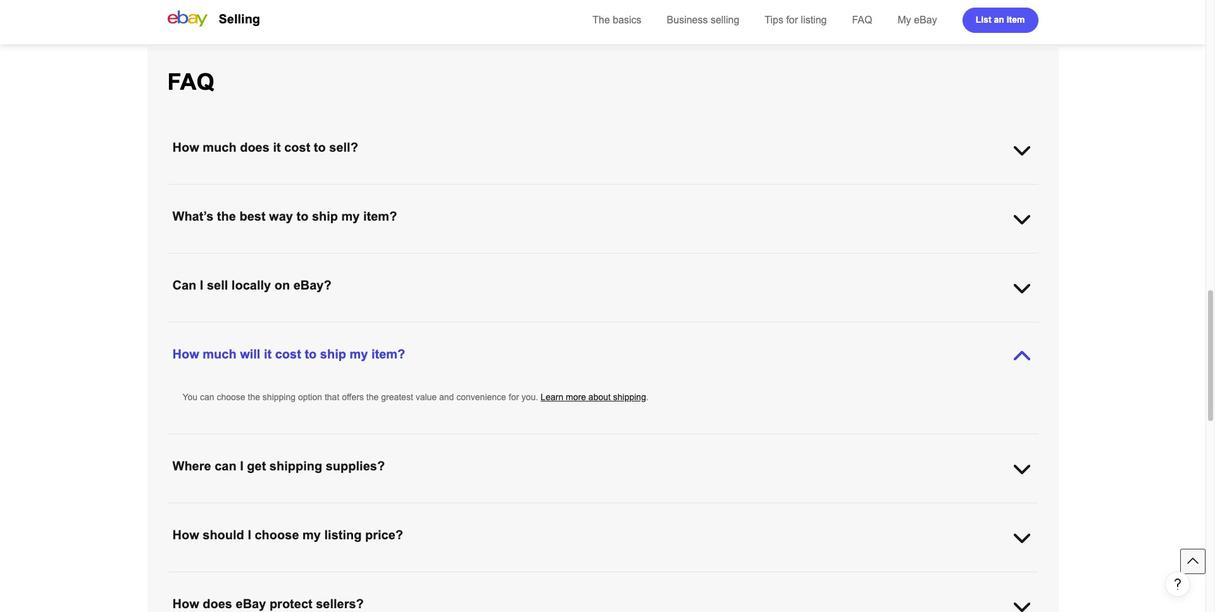 Task type: vqa. For each thing, say whether or not it's contained in the screenshot.


Task type: describe. For each thing, give the bounding box(es) containing it.
items,
[[220, 574, 244, 584]]

code
[[689, 323, 709, 334]]

250
[[489, 185, 504, 196]]

touch,
[[631, 505, 655, 515]]

local inside ebay provides recommendations, but you can choose a preferred shipping carrier. can't make it to your local dropoff? some offer free "ship from home" pickup. print your shipping labels with ebay to receive a discount from the carriers we work with. if you don't have a printer, we also offer qr codes for ebay labels.
[[591, 254, 609, 265]]

the
[[593, 15, 610, 25]]

we inside for most items, we can provide a price recommendation for you based on recently sold, similar items. how you price your item can depend on how you prefer to sell it—auction or buy it now. choose a lower starting price for auctions to create more interest.
[[246, 574, 257, 584]]

0 horizontal spatial on
[[275, 279, 290, 292]]

first
[[472, 185, 487, 196]]

labels.
[[575, 267, 601, 277]]

your inside for most items, we can provide a price recommendation for you based on recently sold, similar items. how you price your item can depend on how you prefer to sell it—auction or buy it now. choose a lower starting price for auctions to create more interest.
[[642, 574, 659, 584]]

your up what's
[[206, 185, 224, 196]]

tips
[[765, 15, 784, 25]]

sell inside for most items, we can provide a price recommendation for you based on recently sold, similar items. how you price your item can depend on how you prefer to sell it—auction or buy it now. choose a lower starting price for auctions to create more interest.
[[813, 574, 826, 584]]

0 vertical spatial offer
[[672, 254, 689, 265]]

boxes
[[495, 505, 518, 515]]

can left use
[[200, 505, 214, 515]]

preferred
[[403, 254, 439, 265]]

for left the you.
[[509, 392, 519, 403]]

1 vertical spatial have
[[396, 505, 415, 515]]

to right labels
[[952, 254, 959, 265]]

2 vertical spatial .
[[970, 505, 972, 515]]

how much does it cost to sell?
[[173, 141, 358, 154]]

0 horizontal spatial buy
[[854, 505, 869, 515]]

how for how much will it cost to ship my item?
[[173, 348, 199, 361]]

1 horizontal spatial learn
[[814, 185, 837, 196]]

the basics link
[[593, 15, 642, 25]]

help, opens dialogs image
[[1172, 579, 1184, 591]]

your right print
[[830, 254, 847, 265]]

your up labels.
[[571, 254, 588, 265]]

how for how should i choose my listing price?
[[173, 529, 199, 543]]

0 horizontal spatial from
[[218, 267, 236, 277]]

recommendations,
[[241, 254, 314, 265]]

ebay right labels
[[929, 254, 949, 265]]

it inside the when creating your listing, you can offer local pickup by selecting it in shipping details. once the buyer pays, they'll receive a qr code and a 6-digit code, which you can scan or enter with the app to confirm the sale.
[[441, 323, 446, 334]]

0 horizontal spatial faq
[[167, 69, 214, 95]]

item inside for most items, we can provide a price recommendation for you based on recently sold, similar items. how you price your item can depend on how you prefer to sell it—auction or buy it now. choose a lower starting price for auctions to create more interest.
[[661, 574, 678, 584]]

with inside the when creating your listing, you can offer local pickup by selecting it in shipping details. once the buyer pays, they'll receive a qr code and a 6-digit code, which you can scan or enter with the app to confirm the sale.
[[899, 323, 915, 334]]

now.
[[909, 574, 929, 584]]

discount
[[183, 267, 216, 277]]

qr inside the when creating your listing, you can offer local pickup by selecting it in shipping details. once the buyer pays, they'll receive a qr code and a 6-digit code, which you can scan or enter with the app to confirm the sale.
[[674, 323, 687, 334]]

1 horizontal spatial are
[[750, 505, 763, 515]]

1 supplies from the left
[[293, 505, 326, 515]]

business selling
[[667, 15, 740, 25]]

charge
[[320, 185, 347, 196]]

if
[[341, 267, 346, 277]]

business selling link
[[667, 15, 740, 25]]

0 vertical spatial my
[[342, 210, 360, 223]]

can
[[173, 279, 196, 292]]

auctions
[[249, 586, 282, 596]]

much for will
[[203, 348, 237, 361]]

free for offer
[[692, 254, 707, 265]]

price?
[[365, 529, 403, 543]]

interest.
[[344, 586, 375, 596]]

list
[[976, 14, 992, 24]]

to right way
[[297, 210, 309, 223]]

you right listing,
[[290, 323, 304, 334]]

starting
[[183, 586, 212, 596]]

and,
[[618, 185, 635, 196]]

sells,
[[245, 185, 265, 196]]

should
[[203, 529, 244, 543]]

when
[[183, 323, 206, 334]]

1 horizontal spatial listing
[[801, 15, 827, 25]]

where
[[173, 460, 211, 474]]

to inside the when creating your listing, you can offer local pickup by selecting it in shipping details. once the buyer pays, they'll receive a qr code and a 6-digit code, which you can scan or enter with the app to confirm the sale.
[[950, 323, 957, 334]]

2 vertical spatial my
[[303, 529, 321, 543]]

item for an
[[1007, 14, 1025, 24]]

can up auctions
[[260, 574, 274, 584]]

0 vertical spatial are
[[585, 185, 597, 196]]

receive inside the when creating your listing, you can offer local pickup by selecting it in shipping details. once the buyer pays, they'll receive a qr code and a 6-digit code, which you can scan or enter with the app to confirm the sale.
[[635, 323, 664, 334]]

sale.
[[183, 336, 201, 346]]

tips for listing
[[765, 15, 827, 25]]

offers
[[342, 392, 364, 403]]

sold,
[[508, 574, 526, 584]]

ebay provides recommendations, but you can choose a preferred shipping carrier. can't make it to your local dropoff? some offer free "ship from home" pickup. print your shipping labels with ebay to receive a discount from the carriers we work with. if you don't have a printer, we also offer qr codes for ebay labels.
[[183, 254, 998, 277]]

supplies?
[[326, 460, 385, 474]]

you right if in the top left of the page
[[348, 267, 362, 277]]

of
[[383, 185, 390, 196]]

1 horizontal spatial offer
[[478, 267, 495, 277]]

1 vertical spatial item?
[[372, 348, 405, 361]]

provides
[[205, 254, 239, 265]]

value.
[[426, 185, 450, 196]]

can inside ebay provides recommendations, but you can choose a preferred shipping carrier. can't make it to your local dropoff? some offer free "ship from home" pickup. print your shipping labels with ebay to receive a discount from the carriers we work with. if you don't have a printer, we also offer qr codes for ebay labels.
[[348, 254, 362, 265]]

1 vertical spatial listing
[[324, 529, 362, 543]]

recommendation
[[337, 574, 403, 584]]

you for where
[[183, 505, 198, 515]]

printer,
[[416, 267, 443, 277]]

after,
[[637, 185, 657, 196]]

1 vertical spatial about
[[589, 392, 611, 403]]

the right the confirm
[[991, 323, 1003, 334]]

1 horizontal spatial get
[[462, 505, 474, 515]]

1 horizontal spatial for
[[575, 505, 589, 515]]

learn more about fees link
[[814, 185, 903, 196]]

your
[[452, 185, 470, 196]]

1 horizontal spatial .
[[903, 185, 906, 196]]

protect
[[270, 598, 313, 612]]

your inside the when creating your listing, you can offer local pickup by selecting it in shipping details. once the buyer pays, they'll receive a qr code and a 6-digit code, which you can scan or enter with the app to confirm the sale.
[[242, 323, 259, 334]]

2 vertical spatial choose
[[255, 529, 299, 543]]

1 branded from the left
[[680, 505, 712, 515]]

make
[[530, 254, 552, 265]]

how much will it cost to ship my item?
[[173, 348, 405, 361]]

2 horizontal spatial from
[[731, 254, 749, 265]]

to right "make"
[[561, 254, 568, 265]]

final
[[407, 185, 424, 196]]

we left work
[[285, 267, 296, 277]]

0 horizontal spatial once
[[183, 185, 204, 196]]

0 vertical spatial ship
[[312, 210, 338, 223]]

the down will
[[248, 392, 260, 403]]

have inside ebay provides recommendations, but you can choose a preferred shipping carrier. can't make it to your local dropoff? some offer free "ship from home" pickup. print your shipping labels with ebay to receive a discount from the carriers we work with. if you don't have a printer, we also offer qr codes for ebay labels.
[[387, 267, 406, 277]]

the right the of
[[392, 185, 405, 196]]

the right offers
[[366, 392, 379, 403]]

to right prefer
[[803, 574, 810, 584]]

what's
[[173, 210, 214, 223]]

1 horizontal spatial about
[[862, 185, 884, 196]]

per
[[771, 185, 784, 196]]

codes
[[513, 267, 537, 277]]

lower
[[972, 574, 993, 584]]

1 vertical spatial and
[[439, 392, 454, 403]]

1 packaging from the left
[[250, 505, 291, 515]]

1 vertical spatial .
[[646, 392, 649, 403]]

2 horizontal spatial price
[[620, 574, 639, 584]]

0 horizontal spatial choose
[[217, 392, 245, 403]]

they'll
[[610, 323, 633, 334]]

1 horizontal spatial price
[[316, 574, 335, 584]]

at
[[417, 505, 425, 515]]

list an item
[[976, 14, 1025, 24]]

we right sells,
[[268, 185, 279, 196]]

can left scan
[[828, 323, 843, 334]]

it inside ebay provides recommendations, but you can choose a preferred shipping carrier. can't make it to your local dropoff? some offer free "ship from home" pickup. print your shipping labels with ebay to receive a discount from the carriers we work with. if you don't have a printer, we also offer qr codes for ebay labels.
[[554, 254, 559, 265]]

can i sell locally on ebay?
[[173, 279, 332, 292]]

cost for will
[[275, 348, 301, 361]]

selecting
[[404, 323, 439, 334]]

details.
[[493, 323, 521, 334]]

items.
[[557, 574, 581, 584]]

ebay down auctions
[[236, 598, 266, 612]]

ebay left labels.
[[552, 267, 573, 277]]

it
[[902, 574, 907, 584]]

fees
[[886, 185, 903, 196]]

1 vertical spatial my
[[350, 348, 368, 361]]

most
[[198, 574, 218, 584]]

also
[[459, 267, 475, 277]]

$0.35
[[696, 185, 718, 196]]

how does ebay protect sellers?
[[173, 598, 364, 612]]

you left may at the bottom of the page
[[328, 505, 342, 515]]

dropoff?
[[611, 254, 644, 265]]

1 horizontal spatial an
[[994, 14, 1005, 24]]

my ebay link
[[898, 15, 937, 25]]

i for should
[[248, 529, 251, 543]]

when creating your listing, you can offer local pickup by selecting it in shipping details. once the buyer pays, they'll receive a qr code and a 6-digit code, which you can scan or enter with the app to confirm the sale.
[[183, 323, 1003, 346]]

receive inside ebay provides recommendations, but you can choose a preferred shipping carrier. can't make it to your local dropoff? some offer free "ship from home" pickup. print your shipping labels with ebay to receive a discount from the carriers we work with. if you don't have a printer, we also offer qr codes for ebay labels.
[[962, 254, 990, 265]]

can up how much will it cost to ship my item?
[[306, 323, 321, 334]]

recently
[[474, 574, 505, 584]]

my
[[898, 15, 911, 25]]

available
[[765, 505, 800, 515]]

offer inside the when creating your listing, you can offer local pickup by selecting it in shipping details. once the buyer pays, they'll receive a qr code and a 6-digit code, which you can scan or enter with the app to confirm the sale.
[[323, 323, 341, 334]]

buyer
[[562, 323, 584, 334]]

scan
[[845, 323, 864, 334]]

10-
[[350, 185, 362, 196]]

it—auction
[[828, 574, 871, 584]]

home"
[[751, 254, 776, 265]]

learn more about shipping link
[[541, 392, 646, 403]]



Task type: locate. For each thing, give the bounding box(es) containing it.
choose up provide
[[255, 529, 299, 543]]

more left fees
[[839, 185, 859, 196]]

carrier.
[[477, 254, 504, 265]]

"ship
[[709, 254, 729, 265]]

1 horizontal spatial faq
[[852, 15, 873, 25]]

1 vertical spatial for
[[183, 574, 196, 584]]

for right carriers.
[[575, 505, 589, 515]]

2 vertical spatial more
[[321, 586, 341, 596]]

learn right the you.
[[541, 392, 564, 403]]

how for how much does it cost to sell?
[[173, 141, 199, 154]]

the left best
[[217, 210, 236, 223]]

0 horizontal spatial .
[[646, 392, 649, 403]]

buy
[[854, 505, 869, 515], [884, 574, 899, 584]]

have
[[387, 267, 406, 277], [396, 505, 415, 515]]

prefer
[[777, 574, 800, 584]]

1 vertical spatial or
[[452, 505, 460, 515]]

0 vertical spatial and
[[711, 323, 726, 334]]

1 horizontal spatial does
[[240, 141, 270, 154]]

i
[[200, 279, 203, 292], [240, 460, 244, 474], [248, 529, 251, 543]]

selling
[[711, 15, 740, 25]]

price
[[316, 574, 335, 584], [620, 574, 639, 584], [214, 586, 233, 596]]

sell
[[207, 279, 228, 292], [813, 574, 826, 584]]

0 vertical spatial listing
[[801, 15, 827, 25]]

2 branded from the left
[[894, 505, 927, 515]]

0 horizontal spatial price
[[214, 586, 233, 596]]

choose
[[931, 574, 962, 584]]

added
[[604, 505, 628, 515]]

with right enter
[[899, 323, 915, 334]]

once inside the when creating your listing, you can offer local pickup by selecting it in shipping details. once the buyer pays, they'll receive a qr code and a 6-digit code, which you can scan or enter with the app to confirm the sale.
[[523, 323, 545, 334]]

more inside for most items, we can provide a price recommendation for you based on recently sold, similar items. how you price your item can depend on how you prefer to sell it—auction or buy it now. choose a lower starting price for auctions to create more interest.
[[321, 586, 341, 596]]

0 horizontal spatial listing
[[324, 529, 362, 543]]

confirm
[[959, 323, 988, 334]]

value
[[416, 392, 437, 403]]

the basics
[[593, 15, 642, 25]]

0 vertical spatial from
[[731, 254, 749, 265]]

1 horizontal spatial from
[[521, 505, 539, 515]]

1 vertical spatial an
[[591, 505, 601, 515]]

or inside the when creating your listing, you can offer local pickup by selecting it in shipping details. once the buyer pays, they'll receive a qr code and a 6-digit code, which you can scan or enter with the app to confirm the sale.
[[866, 323, 874, 334]]

1 vertical spatial free
[[692, 254, 707, 265]]

ebay right touch,
[[657, 505, 677, 515]]

we left 'also'
[[445, 267, 457, 277]]

and inside the when creating your listing, you can offer local pickup by selecting it in shipping details. once the buyer pays, they'll receive a qr code and a 6-digit code, which you can scan or enter with the app to confirm the sale.
[[711, 323, 726, 334]]

0 horizontal spatial for
[[183, 574, 196, 584]]

1 horizontal spatial receive
[[962, 254, 990, 265]]

how
[[742, 574, 758, 584]]

0 horizontal spatial get
[[247, 460, 266, 474]]

2 horizontal spatial more
[[839, 185, 859, 196]]

ebay right my
[[914, 15, 937, 25]]

may
[[345, 505, 362, 515]]

don't
[[365, 267, 384, 277]]

depend
[[697, 574, 727, 584]]

2 supplies from the left
[[715, 505, 747, 515]]

0 vertical spatial you
[[183, 392, 198, 403]]

how inside for most items, we can provide a price recommendation for you based on recently sold, similar items. how you price your item can depend on how you prefer to sell it—auction or buy it now. choose a lower starting price for auctions to create more interest.
[[583, 574, 601, 584]]

ebay up discount
[[183, 254, 203, 265]]

to right available
[[803, 505, 810, 515]]

0 horizontal spatial sell
[[207, 279, 228, 292]]

1 vertical spatial buy
[[884, 574, 899, 584]]

once your item sells, we generally charge 10-15% of the final value. your first 250 listings each month are free and, after, there's a $0.35 insertion fee per listing. learn more about fees .
[[183, 185, 906, 196]]

but
[[317, 254, 329, 265]]

0 horizontal spatial i
[[200, 279, 203, 292]]

much for does
[[203, 141, 237, 154]]

buy left "it"
[[884, 574, 899, 584]]

item right list
[[1007, 14, 1025, 24]]

we up auctions
[[246, 574, 257, 584]]

local inside the when creating your listing, you can offer local pickup by selecting it in shipping details. once the buyer pays, they'll receive a qr code and a 6-digit code, which you can scan or enter with the app to confirm the sale.
[[343, 323, 361, 334]]

to
[[314, 141, 326, 154], [297, 210, 309, 223], [561, 254, 568, 265], [952, 254, 959, 265], [950, 323, 957, 334], [305, 348, 317, 361], [803, 505, 810, 515], [803, 574, 810, 584], [284, 586, 292, 596]]

listing.
[[786, 185, 812, 196]]

similar
[[529, 574, 555, 584]]

i right 'should'
[[248, 529, 251, 543]]

once right 'details.' at the left of page
[[523, 323, 545, 334]]

branded
[[680, 505, 712, 515], [894, 505, 927, 515]]

offer
[[672, 254, 689, 265], [478, 267, 495, 277], [323, 323, 341, 334]]

faq link
[[852, 15, 873, 25]]

you left based
[[419, 574, 433, 584]]

the
[[392, 185, 405, 196], [217, 210, 236, 223], [238, 267, 251, 277], [547, 323, 559, 334], [917, 323, 930, 334], [991, 323, 1003, 334], [248, 392, 260, 403], [366, 392, 379, 403]]

print
[[809, 254, 828, 265]]

the inside ebay provides recommendations, but you can choose a preferred shipping carrier. can't make it to your local dropoff? some offer free "ship from home" pickup. print your shipping labels with ebay to receive a discount from the carriers we work with. if you don't have a printer, we also offer qr codes for ebay labels.
[[238, 267, 251, 277]]

you right how
[[760, 574, 775, 584]]

get up any on the bottom of the page
[[247, 460, 266, 474]]

2 vertical spatial item
[[661, 574, 678, 584]]

price right items.
[[620, 574, 639, 584]]

the left app
[[917, 323, 930, 334]]

on down the carriers
[[275, 279, 290, 292]]

to down provide
[[284, 586, 292, 596]]

with inside ebay provides recommendations, but you can choose a preferred shipping carrier. can't make it to your local dropoff? some offer free "ship from home" pickup. print your shipping labels with ebay to receive a discount from the carriers we work with. if you don't have a printer, we also offer qr codes for ebay labels.
[[911, 254, 927, 265]]

list an item link
[[963, 8, 1039, 33]]

1 much from the top
[[203, 141, 237, 154]]

for down "make"
[[540, 267, 550, 277]]

2 packaging from the left
[[929, 505, 970, 515]]

for inside ebay provides recommendations, but you can choose a preferred shipping carrier. can't make it to your local dropoff? some offer free "ship from home" pickup. print your shipping labels with ebay to receive a discount from the carriers we work with. if you don't have a printer, we also offer qr codes for ebay labels.
[[540, 267, 550, 277]]

already
[[364, 505, 393, 515]]

0 vertical spatial does
[[240, 141, 270, 154]]

with right labels
[[911, 254, 927, 265]]

0 horizontal spatial qr
[[498, 267, 511, 277]]

which
[[786, 323, 809, 334]]

qr left "code"
[[674, 323, 687, 334]]

can
[[348, 254, 362, 265], [306, 323, 321, 334], [828, 323, 843, 334], [200, 392, 214, 403], [215, 460, 237, 474], [200, 505, 214, 515], [260, 574, 274, 584], [681, 574, 695, 584]]

1 horizontal spatial once
[[523, 323, 545, 334]]

for up starting
[[183, 574, 196, 584]]

0 horizontal spatial about
[[589, 392, 611, 403]]

1 vertical spatial ship
[[320, 348, 346, 361]]

cost up generally
[[284, 141, 310, 154]]

from
[[731, 254, 749, 265], [218, 267, 236, 277], [521, 505, 539, 515]]

your left the depend at the bottom
[[642, 574, 659, 584]]

buy right the "purchase."
[[854, 505, 869, 515]]

2 horizontal spatial on
[[729, 574, 739, 584]]

1 vertical spatial receive
[[635, 323, 664, 334]]

choose up don't
[[365, 254, 394, 265]]

are left available
[[750, 505, 763, 515]]

your
[[206, 185, 224, 196], [571, 254, 588, 265], [830, 254, 847, 265], [242, 323, 259, 334], [642, 574, 659, 584]]

can left the depend at the bottom
[[681, 574, 695, 584]]

0 vertical spatial or
[[866, 323, 874, 334]]

0 horizontal spatial packaging
[[250, 505, 291, 515]]

cost down listing,
[[275, 348, 301, 361]]

app
[[932, 323, 947, 334]]

1 you from the top
[[183, 392, 198, 403]]

carriers
[[253, 267, 283, 277]]

0 vertical spatial qr
[[498, 267, 511, 277]]

0 vertical spatial more
[[839, 185, 859, 196]]

does down starting
[[203, 598, 232, 612]]

15%
[[362, 185, 380, 196]]

1 vertical spatial from
[[218, 267, 236, 277]]

6-
[[736, 323, 744, 334]]

for left based
[[406, 574, 416, 584]]

0 horizontal spatial branded
[[680, 505, 712, 515]]

you left use
[[183, 505, 198, 515]]

can't
[[507, 254, 527, 265]]

convenience
[[457, 392, 506, 403]]

that
[[325, 392, 340, 403]]

there's
[[660, 185, 686, 196]]

0 horizontal spatial free
[[477, 505, 492, 515]]

2 horizontal spatial free
[[692, 254, 707, 265]]

from right boxes
[[521, 505, 539, 515]]

ship down charge
[[312, 210, 338, 223]]

1 vertical spatial learn
[[541, 392, 564, 403]]

use
[[217, 505, 231, 515]]

local
[[591, 254, 609, 265], [343, 323, 361, 334]]

1 horizontal spatial item
[[661, 574, 678, 584]]

what's the best way to ship my item?
[[173, 210, 397, 223]]

free left and,
[[600, 185, 615, 196]]

1 vertical spatial with
[[899, 323, 915, 334]]

ebay right the "purchase."
[[872, 505, 892, 515]]

1 horizontal spatial supplies
[[715, 505, 747, 515]]

2 horizontal spatial i
[[248, 529, 251, 543]]

1 vertical spatial much
[[203, 348, 237, 361]]

1 vertical spatial you
[[183, 505, 198, 515]]

1 horizontal spatial more
[[566, 392, 586, 403]]

on left how
[[729, 574, 739, 584]]

learn
[[814, 185, 837, 196], [541, 392, 564, 403]]

1 horizontal spatial choose
[[255, 529, 299, 543]]

or right scan
[[866, 323, 874, 334]]

supplies up how should i choose my listing price? at bottom left
[[293, 505, 326, 515]]

0 vertical spatial about
[[862, 185, 884, 196]]

1 vertical spatial once
[[523, 323, 545, 334]]

you
[[183, 392, 198, 403], [183, 505, 198, 515]]

1 vertical spatial choose
[[217, 392, 245, 403]]

by
[[392, 323, 401, 334]]

sellers?
[[316, 598, 364, 612]]

0 vertical spatial buy
[[854, 505, 869, 515]]

for
[[787, 15, 798, 25], [540, 267, 550, 277], [509, 392, 519, 403], [406, 574, 416, 584], [236, 586, 246, 596]]

the up locally
[[238, 267, 251, 277]]

2 vertical spatial offer
[[323, 323, 341, 334]]

0 vertical spatial item?
[[363, 210, 397, 223]]

listing right tips
[[801, 15, 827, 25]]

2 vertical spatial or
[[874, 574, 882, 584]]

for down items,
[[236, 586, 246, 596]]

cost for does
[[284, 141, 310, 154]]

2 horizontal spatial choose
[[365, 254, 394, 265]]

1 vertical spatial sell
[[813, 574, 826, 584]]

2 vertical spatial i
[[248, 529, 251, 543]]

qr inside ebay provides recommendations, but you can choose a preferred shipping carrier. can't make it to your local dropoff? some offer free "ship from home" pickup. print your shipping labels with ebay to receive a discount from the carriers we work with. if you don't have a printer, we also offer qr codes for ebay labels.
[[498, 267, 511, 277]]

1 horizontal spatial on
[[462, 574, 472, 584]]

0 vertical spatial learn
[[814, 185, 837, 196]]

1 vertical spatial qr
[[674, 323, 687, 334]]

more up the sellers?
[[321, 586, 341, 596]]

2 vertical spatial from
[[521, 505, 539, 515]]

more right the you.
[[566, 392, 586, 403]]

can down sale.
[[200, 392, 214, 403]]

you right items.
[[603, 574, 618, 584]]

an left added
[[591, 505, 601, 515]]

free inside ebay provides recommendations, but you can choose a preferred shipping carrier. can't make it to your local dropoff? some offer free "ship from home" pickup. print your shipping labels with ebay to receive a discount from the carriers we work with. if you don't have a printer, we also offer qr codes for ebay labels.
[[692, 254, 707, 265]]

0 vertical spatial item
[[1007, 14, 1025, 24]]

ship up 'that'
[[320, 348, 346, 361]]

0 vertical spatial receive
[[962, 254, 990, 265]]

from down provides at left top
[[218, 267, 236, 277]]

creating
[[208, 323, 240, 334]]

get right home
[[462, 505, 474, 515]]

1 horizontal spatial sell
[[813, 574, 826, 584]]

you for how
[[183, 392, 198, 403]]

0 horizontal spatial supplies
[[293, 505, 326, 515]]

i for can
[[240, 460, 244, 474]]

0 horizontal spatial are
[[585, 185, 597, 196]]

2 horizontal spatial .
[[970, 505, 972, 515]]

choose
[[365, 254, 394, 265], [217, 392, 245, 403], [255, 529, 299, 543]]

my up provide
[[303, 529, 321, 543]]

once
[[183, 185, 204, 196], [523, 323, 545, 334]]

for
[[575, 505, 589, 515], [183, 574, 196, 584]]

0 horizontal spatial does
[[203, 598, 232, 612]]

you can choose the shipping option that offers the greatest value and convenience for you. learn more about shipping .
[[183, 392, 649, 403]]

2 you from the top
[[183, 505, 198, 515]]

0 vertical spatial have
[[387, 267, 406, 277]]

option
[[298, 392, 322, 403]]

or inside for most items, we can provide a price recommendation for you based on recently sold, similar items. how you price your item can depend on how you prefer to sell it—auction or buy it now. choose a lower starting price for auctions to create more interest.
[[874, 574, 882, 584]]

in
[[448, 323, 455, 334]]

you down sale.
[[183, 392, 198, 403]]

1 vertical spatial faq
[[167, 69, 214, 95]]

0 vertical spatial much
[[203, 141, 237, 154]]

much
[[203, 141, 237, 154], [203, 348, 237, 361]]

shipping
[[442, 254, 475, 265], [850, 254, 883, 265], [457, 323, 490, 334], [263, 392, 296, 403], [613, 392, 646, 403], [270, 460, 322, 474]]

free
[[600, 185, 615, 196], [692, 254, 707, 265], [477, 505, 492, 515]]

0 vertical spatial with
[[911, 254, 927, 265]]

the left buyer
[[547, 323, 559, 334]]

and right value
[[439, 392, 454, 403]]

0 horizontal spatial offer
[[323, 323, 341, 334]]

you up if in the top left of the page
[[331, 254, 346, 265]]

can right where
[[215, 460, 237, 474]]

shipping inside the when creating your listing, you can offer local pickup by selecting it in shipping details. once the buyer pays, they'll receive a qr code and a 6-digit code, which you can scan or enter with the app to confirm the sale.
[[457, 323, 490, 334]]

an right list
[[994, 14, 1005, 24]]

or left "it"
[[874, 574, 882, 584]]

0 vertical spatial get
[[247, 460, 266, 474]]

free left boxes
[[477, 505, 492, 515]]

1 vertical spatial local
[[343, 323, 361, 334]]

carriers.
[[541, 505, 573, 515]]

once up what's
[[183, 185, 204, 196]]

item left sells,
[[226, 185, 243, 196]]

2 horizontal spatial item
[[1007, 14, 1025, 24]]

2 much from the top
[[203, 348, 237, 361]]

how should i choose my listing price?
[[173, 529, 403, 543]]

receive
[[962, 254, 990, 265], [635, 323, 664, 334]]

offer left "pickup"
[[323, 323, 341, 334]]

1 horizontal spatial buy
[[884, 574, 899, 584]]

buy inside for most items, we can provide a price recommendation for you based on recently sold, similar items. how you price your item can depend on how you prefer to sell it—auction or buy it now. choose a lower starting price for auctions to create more interest.
[[884, 574, 899, 584]]

about down the when creating your listing, you can offer local pickup by selecting it in shipping details. once the buyer pays, they'll receive a qr code and a 6-digit code, which you can scan or enter with the app to confirm the sale.
[[589, 392, 611, 403]]

local up labels.
[[591, 254, 609, 265]]

local left "pickup"
[[343, 323, 361, 334]]

0 vertical spatial free
[[600, 185, 615, 196]]

1 horizontal spatial packaging
[[929, 505, 970, 515]]

price down items,
[[214, 586, 233, 596]]

choose inside ebay provides recommendations, but you can choose a preferred shipping carrier. can't make it to your local dropoff? some offer free "ship from home" pickup. print your shipping labels with ebay to receive a discount from the carriers we work with. if you don't have a printer, we also offer qr codes for ebay labels.
[[365, 254, 394, 265]]

how for how does ebay protect sellers?
[[173, 598, 199, 612]]

ebay?
[[294, 279, 332, 292]]

pickup
[[364, 323, 389, 334]]

free left "ship at the right top
[[692, 254, 707, 265]]

with
[[911, 254, 927, 265], [899, 323, 915, 334]]

0 vertical spatial sell
[[207, 279, 228, 292]]

to up option
[[305, 348, 317, 361]]

1 horizontal spatial free
[[600, 185, 615, 196]]

item for your
[[226, 185, 243, 196]]

each
[[536, 185, 555, 196]]

digit
[[744, 323, 760, 334]]

your left listing,
[[242, 323, 259, 334]]

free for are
[[600, 185, 615, 196]]

0 vertical spatial .
[[903, 185, 906, 196]]

pays,
[[586, 323, 608, 334]]

best
[[240, 210, 266, 223]]

about left fees
[[862, 185, 884, 196]]

or right home
[[452, 505, 460, 515]]

you right which
[[812, 323, 826, 334]]

locally
[[232, 279, 271, 292]]

fee
[[756, 185, 769, 196]]

1 vertical spatial does
[[203, 598, 232, 612]]

for right tips
[[787, 15, 798, 25]]

a
[[688, 185, 693, 196], [396, 254, 401, 265], [993, 254, 998, 265], [408, 267, 413, 277], [666, 323, 671, 334], [728, 323, 733, 334], [308, 574, 313, 584], [964, 574, 969, 584]]

qr down can't
[[498, 267, 511, 277]]

does
[[240, 141, 270, 154], [203, 598, 232, 612]]

2 vertical spatial free
[[477, 505, 492, 515]]

for inside for most items, we can provide a price recommendation for you based on recently sold, similar items. how you price your item can depend on how you prefer to sell it—auction or buy it now. choose a lower starting price for auctions to create more interest.
[[183, 574, 196, 584]]

have left at on the bottom
[[396, 505, 415, 515]]

any
[[234, 505, 248, 515]]

0 horizontal spatial local
[[343, 323, 361, 334]]

my down "pickup"
[[350, 348, 368, 361]]

learn right listing.
[[814, 185, 837, 196]]

get
[[247, 460, 266, 474], [462, 505, 474, 515]]

to left sell?
[[314, 141, 326, 154]]

0 horizontal spatial an
[[591, 505, 601, 515]]



